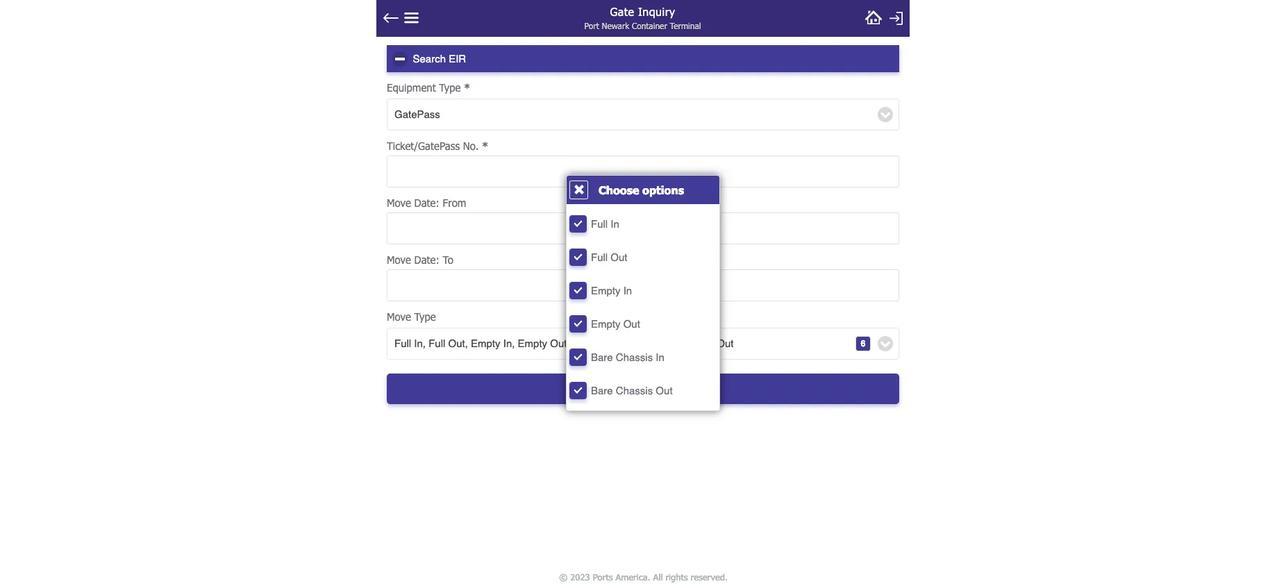 Task type: locate. For each thing, give the bounding box(es) containing it.
1 vertical spatial move
[[387, 254, 411, 266]]

inquiry
[[639, 5, 676, 18]]

search
[[413, 52, 446, 64]]

None text field
[[398, 160, 888, 183], [398, 217, 888, 240], [398, 160, 888, 183], [398, 217, 888, 240]]

terminal
[[670, 21, 701, 31]]

in
[[611, 218, 619, 230], [623, 285, 632, 296], [656, 351, 665, 363]]

0 horizontal spatial out,
[[448, 338, 468, 349]]

1 vertical spatial *
[[482, 140, 489, 152]]

in down empty out link on the bottom
[[656, 351, 665, 363]]

gate inquiry banner
[[376, 0, 910, 37]]

0 vertical spatial move
[[387, 197, 411, 209]]

in up full out
[[611, 218, 619, 230]]

empty in
[[591, 285, 632, 296]]

type down move date: to
[[414, 310, 436, 323]]

None text field
[[398, 274, 888, 297]]

full inside 'link'
[[591, 251, 608, 263]]

type
[[439, 81, 461, 94], [414, 310, 436, 323]]

type down eir
[[439, 81, 461, 94]]

out inside full out 'link'
[[611, 251, 628, 263]]

* down eir
[[464, 81, 471, 94]]

type for move
[[414, 310, 436, 323]]

in for full in
[[611, 218, 619, 230]]

move left to
[[387, 254, 411, 266]]

full
[[591, 218, 608, 230], [591, 251, 608, 263], [395, 338, 411, 349], [429, 338, 445, 349]]

choose options
[[599, 183, 684, 197]]

* right no.
[[482, 140, 489, 152]]

1 in, from the left
[[414, 338, 426, 349]]

© 2023 ports america. all rights reserved. footer
[[372, 568, 914, 586]]

*
[[464, 81, 471, 94], [482, 140, 489, 152]]

2 move from the top
[[387, 254, 411, 266]]

3 move from the top
[[387, 310, 411, 323]]

move down move date: to
[[387, 310, 411, 323]]

full in link
[[567, 211, 719, 238]]

2 vertical spatial in
[[656, 351, 665, 363]]

move date: from
[[387, 197, 466, 209]]

1 horizontal spatial out,
[[550, 338, 570, 349]]

0 horizontal spatial *
[[464, 81, 471, 94]]

1 vertical spatial in
[[623, 285, 632, 296]]

0 vertical spatial in
[[611, 218, 619, 230]]

chassis inside bare chassis in "link"
[[616, 351, 653, 363]]

out
[[611, 251, 628, 263], [623, 318, 640, 330], [717, 338, 734, 349], [656, 385, 673, 397]]

bare chassis out link
[[567, 377, 719, 404]]

* for equipment type *
[[464, 81, 471, 94]]

date: left to
[[414, 254, 440, 266]]

1 horizontal spatial type
[[439, 81, 461, 94]]

1 date: from the top
[[414, 197, 440, 209]]

list box
[[567, 211, 719, 404]]

full for full out
[[591, 251, 608, 263]]

1 horizontal spatial in,
[[503, 338, 515, 349]]

move
[[387, 197, 411, 209], [387, 254, 411, 266], [387, 310, 411, 323]]

date: left from
[[414, 197, 440, 209]]

chassis
[[598, 338, 635, 349], [677, 338, 714, 349], [616, 351, 653, 363], [616, 385, 653, 397]]

move date: to
[[387, 254, 453, 266]]

1 vertical spatial date:
[[414, 254, 440, 266]]

from
[[443, 197, 466, 209]]

full for full in
[[591, 218, 608, 230]]

1 vertical spatial type
[[414, 310, 436, 323]]

in,
[[414, 338, 426, 349], [503, 338, 515, 349], [638, 338, 649, 349]]

date:
[[414, 197, 440, 209], [414, 254, 440, 266]]

empty out link
[[567, 311, 719, 338]]

in inside "link"
[[656, 351, 665, 363]]

ports
[[593, 571, 613, 582]]

move type
[[387, 310, 436, 323]]

2 date: from the top
[[414, 254, 440, 266]]

2 horizontal spatial in
[[656, 351, 665, 363]]

0 horizontal spatial type
[[414, 310, 436, 323]]

2 vertical spatial move
[[387, 310, 411, 323]]

1 move from the top
[[387, 197, 411, 209]]

0 vertical spatial *
[[464, 81, 471, 94]]

out inside bare chassis out link
[[656, 385, 673, 397]]

move left from
[[387, 197, 411, 209]]

2 horizontal spatial in,
[[638, 338, 649, 349]]

6
[[861, 338, 866, 349]]

1 horizontal spatial *
[[482, 140, 489, 152]]

bare inside "link"
[[591, 351, 613, 363]]

equipment
[[387, 81, 436, 94]]

search eir
[[413, 52, 466, 64]]

2 out, from the left
[[550, 338, 570, 349]]

None button
[[387, 374, 899, 404]]

empty
[[591, 285, 621, 296], [591, 318, 621, 330], [471, 338, 500, 349], [518, 338, 547, 349]]

1 horizontal spatial in
[[623, 285, 632, 296]]

move for move date: from
[[387, 197, 411, 209]]

out,
[[448, 338, 468, 349], [550, 338, 570, 349]]

search eir link
[[387, 45, 899, 72]]

0 horizontal spatial in,
[[414, 338, 426, 349]]

0 horizontal spatial in
[[611, 218, 619, 230]]

0 vertical spatial date:
[[414, 197, 440, 209]]

in up 'empty out' on the bottom left of the page
[[623, 285, 632, 296]]

0 vertical spatial type
[[439, 81, 461, 94]]

options
[[643, 183, 684, 197]]

date: for to
[[414, 254, 440, 266]]

2 in, from the left
[[503, 338, 515, 349]]

bare
[[573, 338, 595, 349], [652, 338, 674, 349], [591, 351, 613, 363], [591, 385, 613, 397]]



Task type: vqa. For each thing, say whether or not it's contained in the screenshot.
Booking/EDO in the top of the page
no



Task type: describe. For each thing, give the bounding box(es) containing it.
equipment type *
[[387, 81, 471, 94]]

3 in, from the left
[[638, 338, 649, 349]]

bare chassis in
[[591, 351, 665, 363]]

move for move type
[[387, 310, 411, 323]]

©
[[559, 571, 567, 582]]

choose
[[599, 183, 639, 197]]

out inside empty out link
[[623, 318, 640, 330]]

bare chassis out
[[591, 385, 673, 397]]

full in
[[591, 218, 619, 230]]

full out link
[[567, 244, 719, 271]]

rights
[[665, 571, 688, 582]]

2023
[[570, 571, 590, 582]]

in for empty in
[[623, 285, 632, 296]]

to
[[443, 254, 453, 266]]

gate inquiry port newark container terminal
[[585, 5, 701, 31]]

list box containing full in
[[567, 211, 719, 404]]

1 out, from the left
[[448, 338, 468, 349]]

date: for from
[[414, 197, 440, 209]]

america.
[[615, 571, 650, 582]]

gate inquiry heading
[[536, 0, 750, 22]]

container
[[632, 21, 668, 31]]

ticket/gatepass
[[387, 140, 460, 152]]

empty in link
[[567, 277, 719, 304]]

* for ticket/gatepass no. *
[[482, 140, 489, 152]]

newark
[[602, 21, 630, 31]]

full out
[[591, 251, 628, 263]]

full in, full out, empty in, empty out, bare chassis in, bare chassis out
[[395, 338, 734, 349]]

bare chassis in link
[[567, 344, 719, 371]]

ticket/gatepass no. *
[[387, 140, 489, 152]]

move for move date: to
[[387, 254, 411, 266]]

gate
[[611, 5, 635, 18]]

empty out
[[591, 318, 640, 330]]

reserved.
[[691, 571, 727, 582]]

type for equipment
[[439, 81, 461, 94]]

© 2023 ports america. all rights reserved.
[[559, 571, 727, 582]]

eir
[[449, 52, 466, 64]]

no.
[[463, 140, 479, 152]]

all
[[653, 571, 663, 582]]

chassis inside bare chassis out link
[[616, 385, 653, 397]]

full for full in, full out, empty in, empty out, bare chassis in, bare chassis out
[[395, 338, 411, 349]]

gatepass
[[395, 108, 440, 120]]

port
[[585, 21, 600, 31]]



